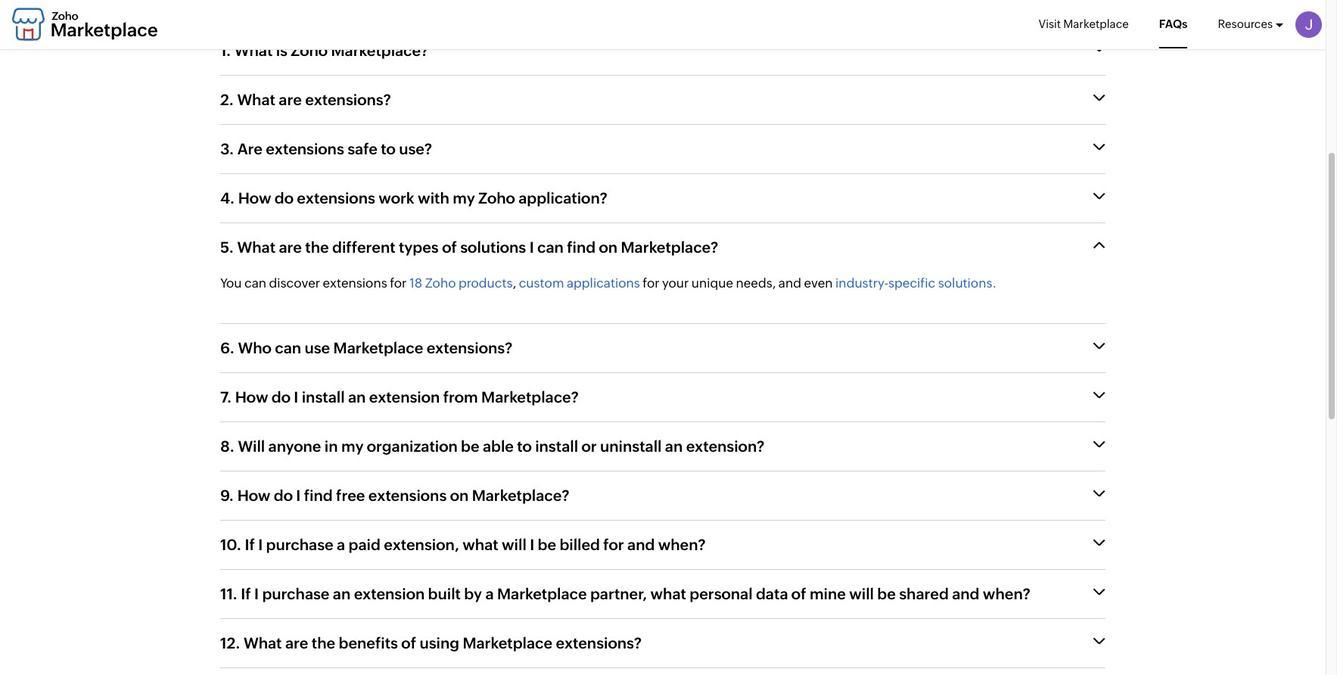 Task type: describe. For each thing, give the bounding box(es) containing it.
built
[[428, 585, 461, 602]]

products
[[459, 276, 513, 291]]

7.
[[220, 388, 232, 406]]

faqs link
[[1160, 0, 1188, 48]]

what for 5.
[[237, 239, 276, 256]]

0 vertical spatial will
[[502, 536, 527, 553]]

i down the anyone
[[296, 487, 301, 504]]

3. are extensions safe to use?
[[220, 140, 433, 158]]

are for 2.
[[279, 91, 302, 109]]

0 vertical spatial when?
[[659, 536, 706, 553]]

work
[[379, 190, 415, 207]]

0 horizontal spatial and
[[628, 536, 655, 553]]

are
[[238, 140, 263, 158]]

if for 10.
[[245, 536, 255, 553]]

1 horizontal spatial can
[[275, 339, 301, 356]]

0 vertical spatial an
[[348, 388, 366, 406]]

will
[[238, 437, 265, 455]]

12. what are the benefits of using marketplace extensions?
[[220, 634, 642, 652]]

1 vertical spatial of
[[792, 585, 807, 602]]

zoho marketplace logo image
[[11, 8, 158, 41]]

uninstall
[[600, 437, 662, 455]]

10. if i purchase a paid extension, what will i be billed for and when?
[[220, 536, 706, 553]]

needs,
[[736, 276, 776, 291]]

do for 7.
[[272, 388, 291, 406]]

i right 10.
[[258, 536, 263, 553]]

2 horizontal spatial be
[[878, 585, 896, 602]]

8.
[[220, 437, 235, 455]]

extension?
[[686, 437, 765, 455]]

2 vertical spatial an
[[333, 585, 351, 602]]

use
[[305, 339, 330, 356]]

purchase for an
[[262, 585, 330, 602]]

data
[[756, 585, 789, 602]]

if for 11.
[[241, 585, 251, 602]]

different
[[332, 239, 396, 256]]

free
[[336, 487, 365, 504]]

2 horizontal spatial zoho
[[479, 190, 516, 207]]

marketplace up 7. how do i install an extension from marketplace?
[[334, 339, 423, 356]]

5. what are the different types of solutions i can find on marketplace?
[[220, 239, 719, 256]]

able
[[483, 437, 514, 455]]

specific
[[889, 276, 936, 291]]

organization
[[367, 437, 458, 455]]

custom applications link
[[519, 276, 640, 291]]

you
[[220, 276, 242, 291]]

what for 2.
[[237, 91, 276, 109]]

0 vertical spatial extension
[[369, 388, 440, 406]]

use?
[[399, 140, 433, 158]]

i up the anyone
[[294, 388, 299, 406]]

0 vertical spatial and
[[779, 276, 802, 291]]

1 horizontal spatial find
[[567, 239, 596, 256]]

extensions down '3. are extensions safe to use?'
[[297, 190, 375, 207]]

0 horizontal spatial on
[[450, 487, 469, 504]]

1 vertical spatial an
[[665, 437, 683, 455]]

0 vertical spatial my
[[453, 190, 475, 207]]

marketplace right visit
[[1064, 17, 1129, 30]]

2. what are extensions?
[[220, 91, 391, 109]]

0 horizontal spatial of
[[402, 634, 416, 652]]

visit
[[1039, 17, 1062, 30]]

1 horizontal spatial for
[[604, 536, 624, 553]]

10.
[[220, 536, 242, 553]]

18
[[410, 276, 423, 291]]

1 vertical spatial be
[[538, 536, 557, 553]]

11. if i purchase an extension built by a marketplace partner, what personal data of mine will be shared and when?
[[220, 585, 1031, 602]]

using
[[420, 634, 460, 652]]

in
[[325, 437, 338, 455]]

0 vertical spatial can
[[538, 239, 564, 256]]

with
[[418, 190, 450, 207]]

11.
[[220, 585, 238, 602]]

by
[[464, 585, 482, 602]]

,
[[513, 276, 517, 291]]

shared
[[900, 585, 949, 602]]

6. who can use marketplace extensions?
[[220, 339, 513, 356]]

the for benefits
[[312, 634, 336, 652]]

from
[[443, 388, 478, 406]]

are for 5.
[[279, 239, 302, 256]]

1.
[[220, 42, 231, 59]]

0 horizontal spatial what
[[463, 536, 499, 553]]

0 horizontal spatial be
[[461, 437, 480, 455]]

marketplace down billed
[[497, 585, 587, 602]]

i up the custom
[[530, 239, 534, 256]]

safe
[[348, 140, 378, 158]]

industry-
[[836, 276, 889, 291]]

0 horizontal spatial for
[[390, 276, 407, 291]]

1 vertical spatial will
[[850, 585, 875, 602]]

who
[[238, 339, 272, 356]]

5.
[[220, 239, 234, 256]]

1 horizontal spatial of
[[442, 239, 457, 256]]

your
[[663, 276, 689, 291]]

visit marketplace
[[1039, 17, 1129, 30]]



Task type: vqa. For each thing, say whether or not it's contained in the screenshot.
Expand
no



Task type: locate. For each thing, give the bounding box(es) containing it.
1 vertical spatial on
[[450, 487, 469, 504]]

1 vertical spatial can
[[245, 276, 267, 291]]

0 vertical spatial how
[[238, 190, 271, 207]]

how for 7.
[[235, 388, 268, 406]]

0 horizontal spatial install
[[302, 388, 345, 406]]

extension
[[369, 388, 440, 406], [354, 585, 425, 602]]

zoho right is
[[291, 42, 328, 59]]

for left the 18
[[390, 276, 407, 291]]

1 horizontal spatial zoho
[[425, 276, 456, 291]]

do
[[275, 190, 294, 207], [272, 388, 291, 406], [274, 487, 293, 504]]

extension up organization
[[369, 388, 440, 406]]

what
[[235, 42, 273, 59], [237, 91, 276, 109], [237, 239, 276, 256], [244, 634, 282, 652]]

1 horizontal spatial install
[[535, 437, 579, 455]]

even
[[804, 276, 833, 291]]

0 vertical spatial be
[[461, 437, 480, 455]]

can
[[538, 239, 564, 256], [245, 276, 267, 291], [275, 339, 301, 356]]

a right by at bottom left
[[486, 585, 494, 602]]

0 vertical spatial of
[[442, 239, 457, 256]]

0 vertical spatial do
[[275, 190, 294, 207]]

a left 'paid'
[[337, 536, 345, 553]]

1 horizontal spatial and
[[779, 276, 802, 291]]

be left shared
[[878, 585, 896, 602]]

are up discover
[[279, 239, 302, 256]]

anyone
[[268, 437, 321, 455]]

on up 10. if i purchase a paid extension, what will i be billed for and when? at the bottom of page
[[450, 487, 469, 504]]

if
[[245, 536, 255, 553], [241, 585, 251, 602]]

0 vertical spatial install
[[302, 388, 345, 406]]

1 vertical spatial my
[[341, 437, 364, 455]]

and right shared
[[953, 585, 980, 602]]

resources
[[1219, 17, 1274, 30]]

of left the using
[[402, 634, 416, 652]]

be left billed
[[538, 536, 557, 553]]

1 horizontal spatial will
[[850, 585, 875, 602]]

can right you
[[245, 276, 267, 291]]

marketplace
[[1064, 17, 1129, 30], [334, 339, 423, 356], [497, 585, 587, 602], [463, 634, 553, 652]]

jacob simon image
[[1296, 11, 1323, 38]]

1 vertical spatial are
[[279, 239, 302, 256]]

2.
[[220, 91, 234, 109]]

2 vertical spatial can
[[275, 339, 301, 356]]

an down 'paid'
[[333, 585, 351, 602]]

and up "11. if i purchase an extension built by a marketplace partner, what personal data of mine will be shared and when?" on the bottom of page
[[628, 536, 655, 553]]

1 horizontal spatial extensions?
[[427, 339, 513, 356]]

personal
[[690, 585, 753, 602]]

and left the even
[[779, 276, 802, 291]]

0 vertical spatial to
[[381, 140, 396, 158]]

extensions down different
[[323, 276, 387, 291]]

solutions.
[[939, 276, 997, 291]]

0 horizontal spatial when?
[[659, 536, 706, 553]]

0 vertical spatial on
[[599, 239, 618, 256]]

my right with
[[453, 190, 475, 207]]

how for 4.
[[238, 190, 271, 207]]

1 vertical spatial to
[[517, 437, 532, 455]]

what for 12.
[[244, 634, 282, 652]]

0 horizontal spatial find
[[304, 487, 333, 504]]

2 horizontal spatial extensions?
[[556, 634, 642, 652]]

partner,
[[591, 585, 648, 602]]

1 vertical spatial zoho
[[479, 190, 516, 207]]

2 vertical spatial do
[[274, 487, 293, 504]]

1 horizontal spatial on
[[599, 239, 618, 256]]

0 horizontal spatial a
[[337, 536, 345, 553]]

zoho right the 18
[[425, 276, 456, 291]]

types
[[399, 239, 439, 256]]

visit marketplace link
[[1039, 0, 1129, 48]]

how right the 9.
[[237, 487, 271, 504]]

how for 9.
[[237, 487, 271, 504]]

i left billed
[[530, 536, 535, 553]]

0 horizontal spatial my
[[341, 437, 364, 455]]

1 horizontal spatial my
[[453, 190, 475, 207]]

marketplace?
[[331, 42, 429, 59], [621, 239, 719, 256], [482, 388, 579, 406], [472, 487, 570, 504]]

install down use
[[302, 388, 345, 406]]

if right 10.
[[245, 536, 255, 553]]

how right 7.
[[235, 388, 268, 406]]

1 vertical spatial and
[[628, 536, 655, 553]]

0 vertical spatial find
[[567, 239, 596, 256]]

1. what is zoho marketplace?
[[220, 42, 429, 59]]

1 vertical spatial a
[[486, 585, 494, 602]]

purchase left 'paid'
[[266, 536, 334, 553]]

the
[[305, 239, 329, 256], [312, 634, 336, 652]]

1 horizontal spatial to
[[517, 437, 532, 455]]

0 horizontal spatial will
[[502, 536, 527, 553]]

install
[[302, 388, 345, 406], [535, 437, 579, 455]]

0 vertical spatial the
[[305, 239, 329, 256]]

will left billed
[[502, 536, 527, 553]]

to
[[381, 140, 396, 158], [517, 437, 532, 455]]

on up you can discover extensions for 18 zoho products , custom applications for your unique needs, and even industry-specific solutions.
[[599, 239, 618, 256]]

an down the 6. who can use marketplace extensions?
[[348, 388, 366, 406]]

billed
[[560, 536, 600, 553]]

a
[[337, 536, 345, 553], [486, 585, 494, 602]]

what right 2.
[[237, 91, 276, 109]]

0 horizontal spatial to
[[381, 140, 396, 158]]

1 vertical spatial extension
[[354, 585, 425, 602]]

0 vertical spatial if
[[245, 536, 255, 553]]

i right 11. on the left of page
[[254, 585, 259, 602]]

extensions?
[[305, 91, 391, 109], [427, 339, 513, 356], [556, 634, 642, 652]]

when?
[[659, 536, 706, 553], [983, 585, 1031, 602]]

will
[[502, 536, 527, 553], [850, 585, 875, 602]]

9.
[[220, 487, 234, 504]]

are for 12.
[[285, 634, 308, 652]]

to right safe
[[381, 140, 396, 158]]

the left benefits in the bottom left of the page
[[312, 634, 336, 652]]

1 vertical spatial how
[[235, 388, 268, 406]]

0 horizontal spatial can
[[245, 276, 267, 291]]

zoho
[[291, 42, 328, 59], [479, 190, 516, 207], [425, 276, 456, 291]]

4.
[[220, 190, 235, 207]]

what right 5.
[[237, 239, 276, 256]]

1 horizontal spatial be
[[538, 536, 557, 553]]

2 horizontal spatial of
[[792, 585, 807, 602]]

an
[[348, 388, 366, 406], [665, 437, 683, 455], [333, 585, 351, 602]]

0 horizontal spatial extensions?
[[305, 91, 391, 109]]

are
[[279, 91, 302, 109], [279, 239, 302, 256], [285, 634, 308, 652]]

1 vertical spatial when?
[[983, 585, 1031, 602]]

0 horizontal spatial zoho
[[291, 42, 328, 59]]

i
[[530, 239, 534, 256], [294, 388, 299, 406], [296, 487, 301, 504], [258, 536, 263, 553], [530, 536, 535, 553], [254, 585, 259, 602]]

do for 4.
[[275, 190, 294, 207]]

of
[[442, 239, 457, 256], [792, 585, 807, 602], [402, 634, 416, 652]]

purchase right 11. on the left of page
[[262, 585, 330, 602]]

zoho up solutions
[[479, 190, 516, 207]]

how right the 4.
[[238, 190, 271, 207]]

2 vertical spatial extensions?
[[556, 634, 642, 652]]

2 vertical spatial of
[[402, 634, 416, 652]]

are down is
[[279, 91, 302, 109]]

12.
[[220, 634, 240, 652]]

marketplace down by at bottom left
[[463, 634, 553, 652]]

an right uninstall
[[665, 437, 683, 455]]

extension,
[[384, 536, 460, 553]]

for
[[390, 276, 407, 291], [643, 276, 660, 291], [604, 536, 624, 553]]

extension up benefits in the bottom left of the page
[[354, 585, 425, 602]]

6.
[[220, 339, 235, 356]]

1 vertical spatial do
[[272, 388, 291, 406]]

0 vertical spatial what
[[463, 536, 499, 553]]

extensions down the 2. what are extensions?
[[266, 140, 344, 158]]

mine
[[810, 585, 846, 602]]

do for 9.
[[274, 487, 293, 504]]

7. how do i install an extension from marketplace?
[[220, 388, 579, 406]]

1 vertical spatial the
[[312, 634, 336, 652]]

0 vertical spatial purchase
[[266, 536, 334, 553]]

do up the anyone
[[272, 388, 291, 406]]

applications
[[567, 276, 640, 291]]

if right 11. on the left of page
[[241, 585, 251, 602]]

find up custom applications link
[[567, 239, 596, 256]]

purchase for a
[[266, 536, 334, 553]]

extensions? down partner,
[[556, 634, 642, 652]]

do right the 4.
[[275, 190, 294, 207]]

2 vertical spatial are
[[285, 634, 308, 652]]

2 vertical spatial be
[[878, 585, 896, 602]]

1 horizontal spatial what
[[651, 585, 687, 602]]

for right billed
[[604, 536, 624, 553]]

custom
[[519, 276, 564, 291]]

you can discover extensions for 18 zoho products , custom applications for your unique needs, and even industry-specific solutions.
[[220, 276, 997, 291]]

be
[[461, 437, 480, 455], [538, 536, 557, 553], [878, 585, 896, 602]]

0 vertical spatial extensions?
[[305, 91, 391, 109]]

1 vertical spatial find
[[304, 487, 333, 504]]

extensions? up from
[[427, 339, 513, 356]]

what for 1.
[[235, 42, 273, 59]]

paid
[[349, 536, 381, 553]]

is
[[276, 42, 288, 59]]

8. will anyone in my organization be able to install or uninstall an extension?
[[220, 437, 765, 455]]

industry-specific solutions. link
[[836, 276, 997, 291]]

and
[[779, 276, 802, 291], [628, 536, 655, 553], [953, 585, 980, 602]]

or
[[582, 437, 597, 455]]

install left or
[[535, 437, 579, 455]]

my right in
[[341, 437, 364, 455]]

my
[[453, 190, 475, 207], [341, 437, 364, 455]]

are right 12.
[[285, 634, 308, 652]]

do down the anyone
[[274, 487, 293, 504]]

unique
[[692, 276, 734, 291]]

9. how do i find free extensions on marketplace?
[[220, 487, 570, 504]]

purchase
[[266, 536, 334, 553], [262, 585, 330, 602]]

what right 12.
[[244, 634, 282, 652]]

the for different
[[305, 239, 329, 256]]

0 vertical spatial zoho
[[291, 42, 328, 59]]

1 horizontal spatial when?
[[983, 585, 1031, 602]]

benefits
[[339, 634, 398, 652]]

2 horizontal spatial for
[[643, 276, 660, 291]]

2 horizontal spatial and
[[953, 585, 980, 602]]

extensions down organization
[[369, 487, 447, 504]]

the up discover
[[305, 239, 329, 256]]

find left free
[[304, 487, 333, 504]]

be left the able
[[461, 437, 480, 455]]

extensions
[[266, 140, 344, 158], [297, 190, 375, 207], [323, 276, 387, 291], [369, 487, 447, 504]]

what right 1.
[[235, 42, 273, 59]]

discover
[[269, 276, 320, 291]]

4. how do extensions work with my zoho application?
[[220, 190, 608, 207]]

2 vertical spatial how
[[237, 487, 271, 504]]

can up the custom
[[538, 239, 564, 256]]

to right the able
[[517, 437, 532, 455]]

1 vertical spatial install
[[535, 437, 579, 455]]

find
[[567, 239, 596, 256], [304, 487, 333, 504]]

for left your
[[643, 276, 660, 291]]

1 vertical spatial if
[[241, 585, 251, 602]]

solutions
[[461, 239, 526, 256]]

2 vertical spatial and
[[953, 585, 980, 602]]

1 vertical spatial purchase
[[262, 585, 330, 602]]

of right data
[[792, 585, 807, 602]]

what up by at bottom left
[[463, 536, 499, 553]]

1 vertical spatial what
[[651, 585, 687, 602]]

18 zoho products link
[[410, 276, 513, 291]]

of right types
[[442, 239, 457, 256]]

extensions? up safe
[[305, 91, 391, 109]]

2 horizontal spatial can
[[538, 239, 564, 256]]

application?
[[519, 190, 608, 207]]

0 vertical spatial a
[[337, 536, 345, 553]]

1 vertical spatial extensions?
[[427, 339, 513, 356]]

3.
[[220, 140, 234, 158]]

what right partner,
[[651, 585, 687, 602]]

will right the mine at the bottom right of page
[[850, 585, 875, 602]]

faqs
[[1160, 17, 1188, 30]]

1 horizontal spatial a
[[486, 585, 494, 602]]

on
[[599, 239, 618, 256], [450, 487, 469, 504]]

2 vertical spatial zoho
[[425, 276, 456, 291]]

0 vertical spatial are
[[279, 91, 302, 109]]

can left use
[[275, 339, 301, 356]]



